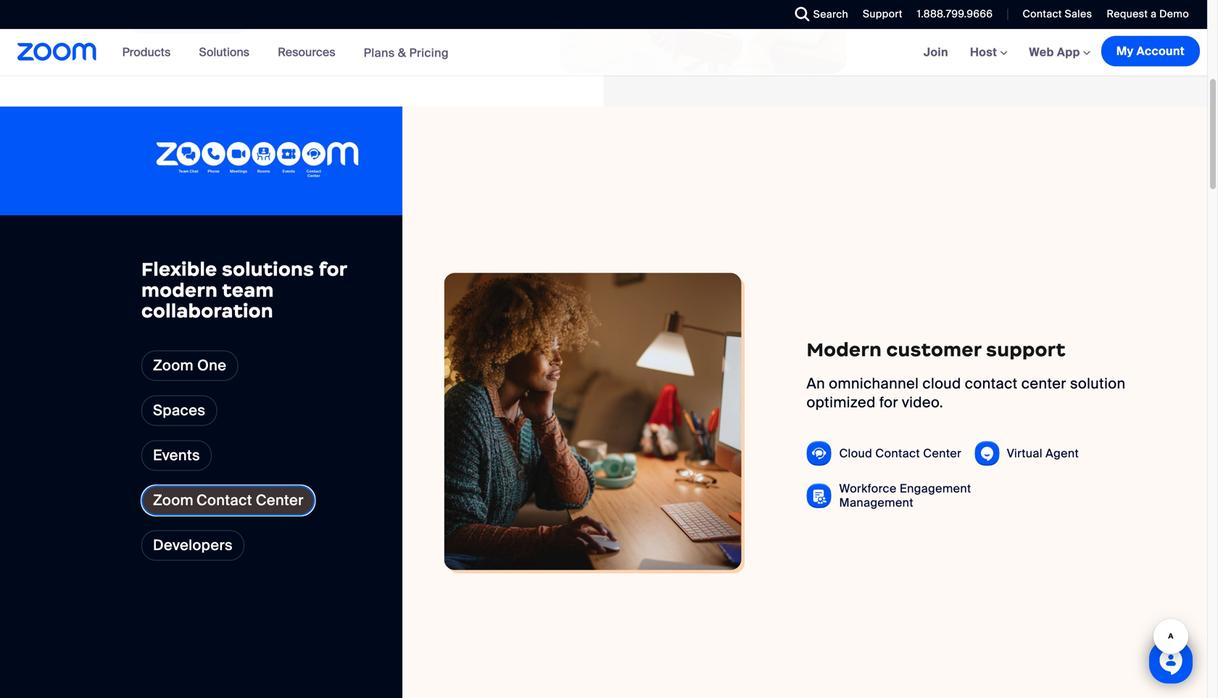 Task type: locate. For each thing, give the bounding box(es) containing it.
1.888.799.9666
[[917, 7, 993, 21]]

solutions
[[222, 257, 314, 281]]

virtual agent
[[1007, 446, 1079, 461]]

for right solutions
[[319, 257, 347, 281]]

plans
[[364, 45, 395, 60]]

host button
[[970, 45, 1007, 60]]

an
[[807, 375, 825, 393]]

0 vertical spatial for
[[319, 257, 347, 281]]

optimized
[[807, 394, 876, 412]]

1.888.799.9666 button
[[906, 0, 997, 29], [917, 7, 993, 21]]

1 vertical spatial center
[[256, 491, 304, 510]]

1 horizontal spatial for
[[879, 394, 898, 412]]

zoom interface icon image
[[857, 0, 1050, 11]]

plans & pricing link
[[364, 45, 449, 60], [364, 45, 449, 60]]

for inside the flexible solutions for modern team collaboration
[[319, 257, 347, 281]]

virtual
[[1007, 446, 1043, 461]]

1 vertical spatial contact
[[875, 446, 920, 461]]

for down omnichannel
[[879, 394, 898, 412]]

2 zoom from the top
[[153, 491, 194, 510]]

center
[[923, 446, 962, 461], [256, 491, 304, 510]]

support link
[[852, 0, 906, 29], [863, 7, 903, 21]]

0 vertical spatial zoom
[[153, 356, 194, 375]]

1 vertical spatial zoom
[[153, 491, 194, 510]]

for
[[319, 257, 347, 281], [879, 394, 898, 412]]

2 vertical spatial contact
[[197, 491, 252, 510]]

contact sales link
[[1012, 0, 1096, 29], [1023, 7, 1092, 21]]

contact
[[1023, 7, 1062, 21], [875, 446, 920, 461], [197, 491, 252, 510]]

center inside 4 / 5 group
[[923, 446, 962, 461]]

&
[[398, 45, 406, 60]]

0 horizontal spatial center
[[256, 491, 304, 510]]

plans & pricing
[[364, 45, 449, 60]]

contact sales link up web app
[[1012, 0, 1096, 29]]

0 horizontal spatial for
[[319, 257, 347, 281]]

zoom
[[153, 356, 194, 375], [153, 491, 194, 510]]

zoom one tab
[[141, 351, 238, 381]]

virtual agent link
[[1007, 446, 1079, 461]]

support
[[986, 338, 1066, 361]]

meetings navigation
[[913, 29, 1207, 77]]

team
[[222, 278, 274, 302]]

2 horizontal spatial contact
[[1023, 7, 1062, 21]]

video.
[[902, 394, 943, 412]]

banner
[[0, 29, 1207, 77]]

contact
[[965, 375, 1018, 393]]

center
[[1022, 375, 1067, 393]]

contact inside tab
[[197, 491, 252, 510]]

support
[[863, 7, 903, 21]]

contact sales link up "web app" dropdown button
[[1023, 7, 1092, 21]]

zoom unified communication platform image
[[156, 142, 359, 180]]

solutions
[[199, 45, 250, 60]]

1 horizontal spatial center
[[923, 446, 962, 461]]

product information navigation
[[111, 29, 460, 77]]

center inside tab
[[256, 491, 304, 510]]

for inside an omnichannel cloud contact center solution optimized for video.
[[879, 394, 898, 412]]

flexible
[[141, 257, 217, 281]]

search button
[[784, 0, 852, 29]]

1 horizontal spatial contact
[[875, 446, 920, 461]]

contact for cloud contact center
[[875, 446, 920, 461]]

1 zoom from the top
[[153, 356, 194, 375]]

solution
[[1070, 375, 1126, 393]]

resources
[[278, 45, 335, 60]]

contact inside 4 / 5 group
[[875, 446, 920, 461]]

products button
[[122, 29, 177, 75]]

contact sales
[[1023, 7, 1092, 21]]

0 vertical spatial center
[[923, 446, 962, 461]]

demo
[[1160, 7, 1189, 21]]

customer
[[886, 338, 982, 361]]

app
[[1057, 45, 1080, 60]]

request a demo link
[[1096, 0, 1207, 29], [1107, 7, 1189, 21]]

web
[[1029, 45, 1054, 60]]

my account link
[[1101, 36, 1200, 66]]

management
[[839, 495, 914, 510]]

sales
[[1065, 7, 1092, 21]]

contact for zoom contact center
[[197, 491, 252, 510]]

0 horizontal spatial contact
[[197, 491, 252, 510]]

a
[[1151, 7, 1157, 21]]

1 vertical spatial for
[[879, 394, 898, 412]]



Task type: describe. For each thing, give the bounding box(es) containing it.
0 vertical spatial contact
[[1023, 7, 1062, 21]]

join link
[[913, 29, 959, 75]]

flexible solutions for modern team collaboration
[[141, 257, 347, 323]]

resources button
[[278, 29, 342, 75]]

web app button
[[1029, 45, 1090, 60]]

zoom contact center
[[153, 491, 304, 510]]

an omnichannel cloud contact center solution optimized for video.
[[807, 375, 1126, 412]]

cloud contact center
[[839, 446, 962, 461]]

cloud contact center link
[[839, 446, 962, 461]]

one
[[197, 356, 226, 375]]

flexible solutions for modern team collaboration tab list
[[141, 351, 315, 516]]

join
[[924, 45, 948, 60]]

host
[[970, 45, 1000, 60]]

4 / 5 group
[[402, 107, 1207, 698]]

1.888.799.9666 button up join
[[906, 0, 997, 29]]

workforce engagement management
[[839, 481, 971, 510]]

cloud
[[839, 446, 872, 461]]

zoom contact center tab
[[141, 485, 315, 516]]

request
[[1107, 7, 1148, 21]]

request a demo
[[1107, 7, 1189, 21]]

search
[[813, 8, 848, 21]]

solutions button
[[199, 29, 256, 75]]

workforce engagement management link
[[839, 481, 972, 510]]

cloud
[[923, 375, 961, 393]]

my account
[[1117, 44, 1185, 59]]

modern customer support
[[807, 338, 1066, 361]]

engagement
[[900, 481, 971, 496]]

agent
[[1046, 446, 1079, 461]]

center for zoom contact center
[[256, 491, 304, 510]]

workforce
[[839, 481, 897, 496]]

modern
[[141, 278, 218, 302]]

collaboration
[[141, 299, 273, 323]]

account
[[1137, 44, 1185, 59]]

zoom for zoom one
[[153, 356, 194, 375]]

web app
[[1029, 45, 1080, 60]]

zoom one
[[153, 356, 226, 375]]

zoom for zoom contact center
[[153, 491, 194, 510]]

modern
[[807, 338, 882, 361]]

my
[[1117, 44, 1134, 59]]

zoom logo image
[[17, 43, 97, 61]]

1.888.799.9666 button up join link
[[917, 7, 993, 21]]

products
[[122, 45, 171, 60]]

center for cloud contact center
[[923, 446, 962, 461]]

omnichannel
[[829, 375, 919, 393]]

pricing
[[409, 45, 449, 60]]

banner containing my account
[[0, 29, 1207, 77]]



Task type: vqa. For each thing, say whether or not it's contained in the screenshot.
top for
yes



